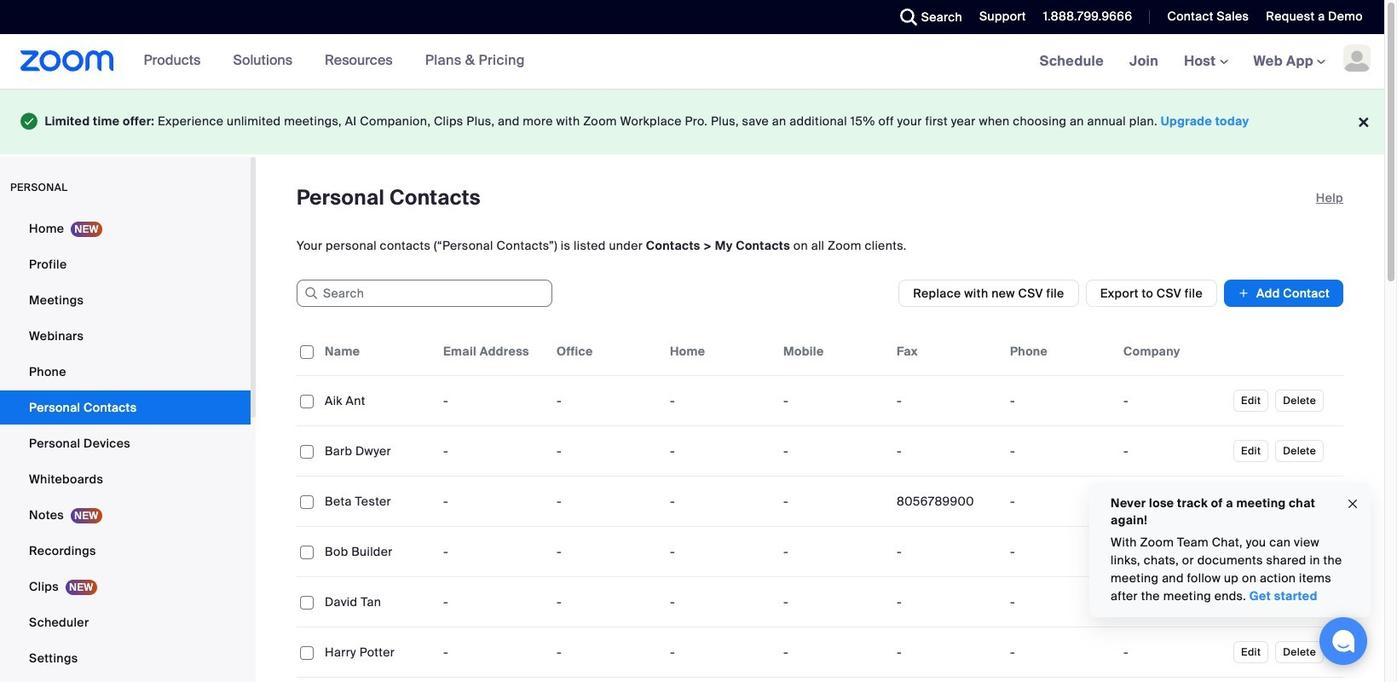 Task type: describe. For each thing, give the bounding box(es) containing it.
profile picture image
[[1344, 44, 1371, 72]]

product information navigation
[[114, 34, 538, 89]]

meetings navigation
[[1027, 34, 1385, 90]]



Task type: locate. For each thing, give the bounding box(es) containing it.
type image
[[20, 109, 38, 134]]

add image
[[1238, 284, 1250, 302]]

open chat image
[[1332, 629, 1356, 653]]

Search Contacts Input text field
[[297, 279, 553, 307]]

banner
[[0, 34, 1385, 90]]

application
[[297, 327, 1357, 682]]

cell
[[1004, 383, 1117, 418], [1117, 383, 1231, 418], [1004, 434, 1117, 468], [1117, 434, 1231, 468], [1004, 484, 1117, 518], [1117, 484, 1231, 518], [1004, 534, 1117, 568], [1117, 534, 1231, 568], [1004, 585, 1117, 619], [1117, 585, 1231, 619], [1004, 635, 1117, 669], [1117, 635, 1231, 669], [297, 678, 318, 682], [318, 678, 437, 682], [437, 678, 550, 682], [550, 678, 664, 682], [664, 678, 777, 682], [777, 678, 890, 682], [890, 678, 1004, 682], [1004, 678, 1117, 682], [1117, 678, 1231, 682], [1231, 678, 1344, 682]]

close image
[[1347, 494, 1360, 514]]

personal menu menu
[[0, 211, 251, 682]]

footer
[[0, 89, 1385, 154]]

zoom logo image
[[20, 50, 114, 72]]



Task type: vqa. For each thing, say whether or not it's contained in the screenshot.
ADD image
yes



